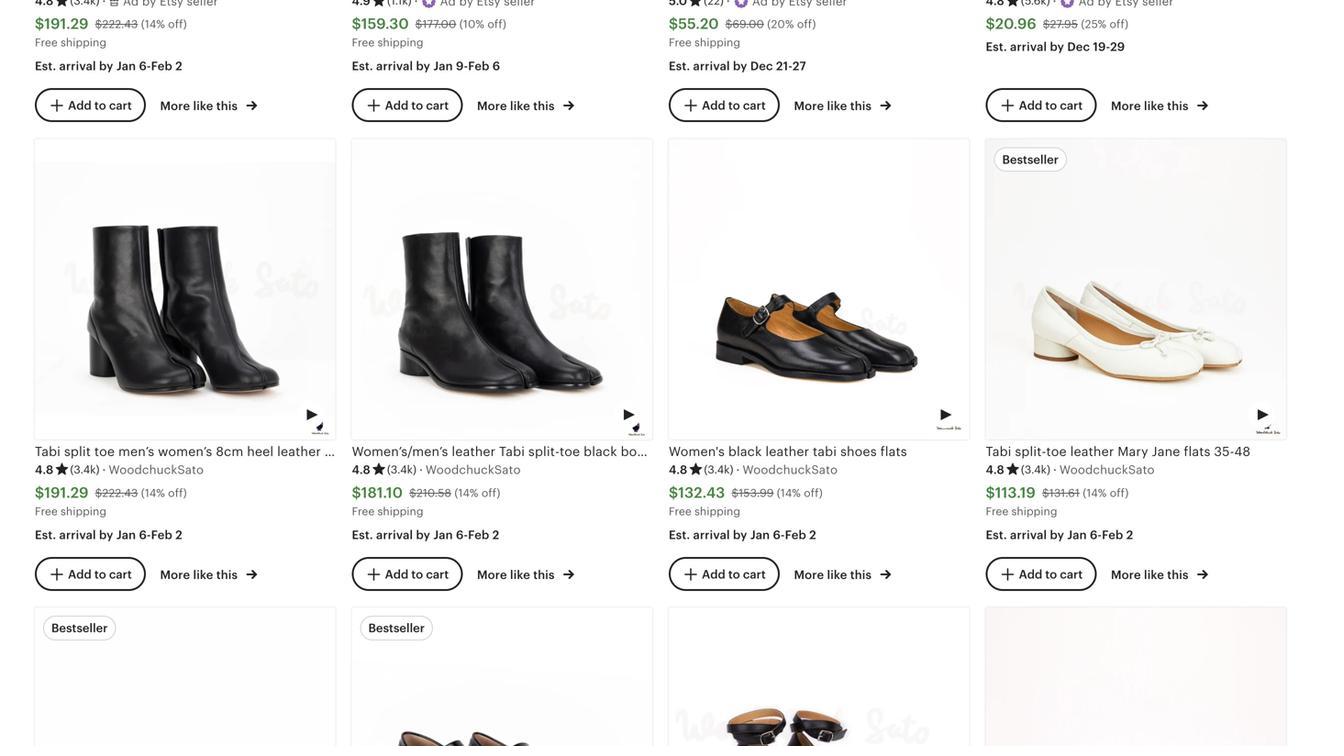 Task type: vqa. For each thing, say whether or not it's contained in the screenshot.
hoody
no



Task type: describe. For each thing, give the bounding box(es) containing it.
woodchucksato tabi split-toe loafers flats with chunky cleated sole image
[[352, 608, 653, 746]]

tabi
[[813, 444, 837, 459]]

$ 20.96 $ 27.95 (25% off)
[[986, 15, 1129, 32]]

69.00
[[733, 18, 765, 30]]

est. arrival by jan 6-feb 2 for 132.43
[[669, 528, 817, 542]]

113.19
[[996, 485, 1036, 501]]

women's black leather tabi shoes flats
[[669, 444, 908, 459]]

1 eu35- from the left
[[364, 444, 401, 459]]

6- for 191.29
[[139, 528, 151, 542]]

free inside $ 113.19 $ 131.61 (14% off) free shipping
[[986, 505, 1009, 518]]

est. arrival by dec 19-29
[[986, 40, 1126, 54]]

shipping inside $ 113.19 $ 131.61 (14% off) free shipping
[[1012, 505, 1058, 518]]

2 split- from the left
[[1016, 444, 1047, 459]]

women's
[[158, 444, 212, 459]]

free inside $ 181.10 $ 210.58 (14% off) free shipping
[[352, 505, 375, 518]]

(14% for 191.29
[[141, 487, 165, 499]]

toe for 191.29
[[94, 444, 115, 459]]

6
[[493, 59, 501, 73]]

19-
[[1094, 40, 1111, 54]]

20.96
[[996, 15, 1037, 32]]

off) inside $ 55.20 $ 69.00 (20% off) free shipping
[[798, 18, 817, 30]]

1 191.29 from the top
[[44, 15, 89, 32]]

split
[[64, 444, 91, 459]]

shipping inside "$ 159.30 $ 177.00 (10% off) free shipping"
[[378, 36, 424, 49]]

with
[[660, 444, 687, 459]]

131.61
[[1050, 487, 1080, 499]]

· for 181.10
[[419, 463, 423, 477]]

est. arrival by jan 6-feb 2 for 113.19
[[986, 528, 1134, 542]]

toe for 113.19
[[1047, 444, 1067, 459]]

off) inside $ 132.43 $ 153.99 (14% off) free shipping
[[804, 487, 823, 499]]

shoes
[[841, 444, 877, 459]]

product video element for women's black leather tabi shoes flats 'image'
[[669, 139, 970, 439]]

tabi for 191.29
[[35, 444, 61, 459]]

8cm
[[216, 444, 244, 459]]

free inside $ 132.43 $ 153.99 (14% off) free shipping
[[669, 505, 692, 518]]

women's black leather tabi shoes flats image
[[669, 139, 970, 439]]

1 black from the left
[[584, 444, 618, 459]]

dec for dec 21-27
[[751, 59, 774, 73]]

· for 132.43
[[737, 463, 740, 477]]

est. arrival by jan 6-feb 2 for 181.10
[[352, 528, 500, 542]]

feb for 191.29
[[151, 528, 172, 542]]

4.8 for 181.10
[[352, 463, 371, 477]]

shipping inside $ 55.20 $ 69.00 (20% off) free shipping
[[695, 36, 741, 49]]

tabi split toe men's women's 8cm heel leather boots eu35-47 image
[[35, 139, 336, 439]]

4.8 for 113.19
[[986, 463, 1005, 477]]

2 for 181.10
[[493, 528, 500, 542]]

tabi split-toe leather mary jane flats 35-48
[[986, 444, 1251, 459]]

6- for 181.10
[[456, 528, 468, 542]]

2 horizontal spatial bestseller
[[1003, 153, 1059, 166]]

2 for 113.19
[[1127, 528, 1134, 542]]

tabi pumps heel unisex mary jane shoes image
[[669, 608, 970, 746]]

mary
[[1118, 444, 1149, 459]]

jan for 132.43
[[751, 528, 770, 542]]

$ 132.43 $ 153.99 (14% off) free shipping
[[669, 485, 823, 518]]

free inside $ 55.20 $ 69.00 (20% off) free shipping
[[669, 36, 692, 49]]

4.8 for 191.29
[[35, 463, 54, 477]]

6- for 132.43
[[773, 528, 785, 542]]

2 tabi split-toe leather mary jane flats 35-48 image from the top
[[986, 608, 1287, 746]]

feb for 132.43
[[785, 528, 807, 542]]

tabi for 113.19
[[986, 444, 1012, 459]]

shipping inside $ 132.43 $ 153.99 (14% off) free shipping
[[695, 505, 741, 518]]

off) inside "$ 159.30 $ 177.00 (10% off) free shipping"
[[488, 18, 507, 30]]

27.95
[[1051, 18, 1079, 30]]

$ 181.10 $ 210.58 (14% off) free shipping
[[352, 485, 501, 518]]

21-
[[777, 59, 793, 73]]

est. arrival by jan 6-feb 2 for 191.29
[[35, 528, 183, 542]]

product video element for women's/men's leather tabi split-toe black boots with 3cm heel height eu35-48 image
[[352, 139, 653, 439]]

(20%
[[768, 18, 795, 30]]

women's/men's
[[352, 444, 448, 459]]

1 heel from the left
[[247, 444, 274, 459]]

1 tabi split-toe leather mary jane flats 35-48 image from the top
[[986, 139, 1287, 439]]



Task type: locate. For each thing, give the bounding box(es) containing it.
black
[[584, 444, 618, 459], [729, 444, 762, 459]]

more
[[160, 99, 190, 113], [477, 99, 507, 113], [794, 99, 825, 113], [1112, 99, 1142, 113], [160, 568, 190, 582], [477, 568, 507, 582], [794, 568, 825, 582], [1112, 568, 1142, 582]]

2 $ 191.29 $ 222.43 (14% off) free shipping from the top
[[35, 485, 187, 518]]

tabi
[[35, 444, 61, 459], [499, 444, 525, 459], [986, 444, 1012, 459]]

2 toe from the left
[[560, 444, 580, 459]]

0 horizontal spatial toe
[[94, 444, 115, 459]]

$ inside $ 20.96 $ 27.95 (25% off)
[[1044, 18, 1051, 30]]

0 vertical spatial dec
[[1068, 40, 1091, 54]]

$ 159.30 $ 177.00 (10% off) free shipping
[[352, 15, 507, 49]]

leather left tabi at bottom right
[[766, 444, 810, 459]]

add
[[68, 99, 92, 113], [385, 99, 409, 113], [702, 99, 726, 113], [1020, 99, 1043, 113], [68, 568, 92, 582], [385, 568, 409, 582], [702, 568, 726, 582], [1020, 568, 1043, 582]]

1 horizontal spatial eu35-
[[796, 444, 833, 459]]

tabi split toe men's women's 8cm heel leather boots eu35-47
[[35, 444, 416, 459]]

$
[[35, 15, 44, 32], [352, 15, 361, 32], [669, 15, 679, 32], [986, 15, 996, 32], [95, 18, 102, 30], [416, 18, 423, 30], [726, 18, 733, 30], [1044, 18, 1051, 30], [35, 485, 44, 501], [352, 485, 361, 501], [669, 485, 679, 501], [986, 485, 996, 501], [95, 487, 102, 499], [410, 487, 417, 499], [732, 487, 739, 499], [1043, 487, 1050, 499]]

(3.4k)
[[70, 464, 100, 476], [387, 464, 417, 476], [704, 464, 734, 476], [1022, 464, 1051, 476]]

2 tabi from the left
[[499, 444, 525, 459]]

(3.4k) down women's/men's
[[387, 464, 417, 476]]

0 horizontal spatial heel
[[247, 444, 274, 459]]

0 vertical spatial 222.43
[[102, 18, 138, 30]]

2 48 from the left
[[1235, 444, 1251, 459]]

jan for 181.10
[[434, 528, 453, 542]]

1 $ 191.29 $ 222.43 (14% off) free shipping from the top
[[35, 15, 187, 49]]

boots left 47
[[325, 444, 360, 459]]

0 horizontal spatial bestseller link
[[35, 608, 336, 746]]

height
[[752, 444, 792, 459]]

dec for dec 19-29
[[1068, 40, 1091, 54]]

(3.4k) for 113.19
[[1022, 464, 1051, 476]]

product video element for tabi pumps heel unisex mary jane shoes image
[[669, 608, 970, 746]]

4 (3.4k) from the left
[[1022, 464, 1051, 476]]

0 horizontal spatial tabi
[[35, 444, 61, 459]]

0 horizontal spatial eu35-
[[364, 444, 401, 459]]

132.43
[[679, 485, 726, 501]]

2 horizontal spatial tabi
[[986, 444, 1012, 459]]

2 boots from the left
[[621, 444, 657, 459]]

1 horizontal spatial boots
[[621, 444, 657, 459]]

(14% for 132.43
[[777, 487, 801, 499]]

leather right 47
[[452, 444, 496, 459]]

0 horizontal spatial 48
[[833, 444, 849, 459]]

153.99
[[739, 487, 774, 499]]

women's/men's leather tabi split-toe black boots with 3cm heel height eu35-48 image
[[352, 139, 653, 439]]

(10%
[[460, 18, 485, 30]]

1 tabi from the left
[[35, 444, 61, 459]]

(3.4k) up 113.19
[[1022, 464, 1051, 476]]

bestseller link
[[35, 608, 336, 746], [352, 608, 653, 746]]

product video element for woodchucksato tabi split-toe loafers flats with chunky cleated sole image
[[352, 608, 653, 746]]

1 horizontal spatial flats
[[1184, 444, 1211, 459]]

2 4.8 from the left
[[352, 463, 371, 477]]

1 horizontal spatial toe
[[560, 444, 580, 459]]

dec
[[1068, 40, 1091, 54], [751, 59, 774, 73]]

159.30
[[361, 15, 409, 32]]

210.58
[[417, 487, 452, 499]]

1 horizontal spatial 48
[[1235, 444, 1251, 459]]

free inside "$ 159.30 $ 177.00 (10% off) free shipping"
[[352, 36, 375, 49]]

3 4.8 from the left
[[669, 463, 688, 477]]

4.8
[[35, 463, 54, 477], [352, 463, 371, 477], [669, 463, 688, 477], [986, 463, 1005, 477]]

2 (3.4k) from the left
[[387, 464, 417, 476]]

48 right "jane"
[[1235, 444, 1251, 459]]

2 bestseller link from the left
[[352, 608, 653, 746]]

0 horizontal spatial boots
[[325, 444, 360, 459]]

jan for 191.29
[[116, 528, 136, 542]]

eu35- right height
[[796, 444, 833, 459]]

2 eu35- from the left
[[796, 444, 833, 459]]

0 horizontal spatial split-
[[529, 444, 560, 459]]

2 flats from the left
[[1184, 444, 1211, 459]]

1 split- from the left
[[529, 444, 560, 459]]

(3.4k) down 3cm
[[704, 464, 734, 476]]

jan
[[116, 59, 136, 73], [434, 59, 453, 73], [116, 528, 136, 542], [434, 528, 453, 542], [751, 528, 770, 542], [1068, 528, 1087, 542]]

1 vertical spatial $ 191.29 $ 222.43 (14% off) free shipping
[[35, 485, 187, 518]]

4.8 for 132.43
[[669, 463, 688, 477]]

2 222.43 from the top
[[102, 487, 138, 499]]

more like this link
[[160, 96, 257, 115], [477, 96, 575, 115], [794, 96, 892, 115], [1112, 96, 1209, 115], [160, 565, 257, 584], [477, 565, 575, 584], [794, 565, 892, 584], [1112, 565, 1209, 584]]

3 leather from the left
[[766, 444, 810, 459]]

flats left 35- on the bottom
[[1184, 444, 1211, 459]]

cart
[[109, 99, 132, 113], [426, 99, 449, 113], [743, 99, 766, 113], [1061, 99, 1083, 113], [109, 568, 132, 582], [426, 568, 449, 582], [743, 568, 766, 582], [1061, 568, 1083, 582]]

1 flats from the left
[[881, 444, 908, 459]]

leather right the 8cm on the left of the page
[[277, 444, 321, 459]]

1 vertical spatial 191.29
[[44, 485, 89, 501]]

est. arrival by jan 9-feb 6
[[352, 59, 501, 73]]

est. arrival by jan 6-feb 2
[[35, 59, 183, 73], [35, 528, 183, 542], [352, 528, 500, 542], [669, 528, 817, 542], [986, 528, 1134, 542]]

(14% for 113.19
[[1083, 487, 1107, 499]]

177.00
[[423, 18, 457, 30]]

1 horizontal spatial heel
[[722, 444, 748, 459]]

4 leather from the left
[[1071, 444, 1115, 459]]

product video element
[[35, 139, 336, 439], [352, 139, 653, 439], [669, 139, 970, 439], [986, 139, 1287, 439], [35, 608, 336, 746], [352, 608, 653, 746], [669, 608, 970, 746], [986, 608, 1287, 746]]

2 · from the left
[[419, 463, 423, 477]]

2 heel from the left
[[722, 444, 748, 459]]

0 horizontal spatial flats
[[881, 444, 908, 459]]

(3.4k) for 181.10
[[387, 464, 417, 476]]

heel right the 8cm on the left of the page
[[247, 444, 274, 459]]

(14%
[[141, 18, 165, 30], [141, 487, 165, 499], [455, 487, 479, 499], [777, 487, 801, 499], [1083, 487, 1107, 499]]

leather left the "mary"
[[1071, 444, 1115, 459]]

0 vertical spatial tabi split-toe leather mary jane flats 35-48 image
[[986, 139, 1287, 439]]

47
[[401, 444, 416, 459]]

bestseller for product video element associated with woodchucksato tabi split-toe loafers flats with chunky cleated sole image
[[369, 622, 425, 635]]

55.20
[[679, 15, 719, 32]]

arrival
[[1011, 40, 1048, 54], [59, 59, 96, 73], [376, 59, 413, 73], [694, 59, 730, 73], [59, 528, 96, 542], [376, 528, 413, 542], [694, 528, 730, 542], [1011, 528, 1048, 542]]

1 vertical spatial dec
[[751, 59, 774, 73]]

4 4.8 from the left
[[986, 463, 1005, 477]]

1 horizontal spatial bestseller
[[369, 622, 425, 635]]

2 191.29 from the top
[[44, 485, 89, 501]]

tabi split-toe leather mary jane flats 35-48 image
[[986, 139, 1287, 439], [986, 608, 1287, 746]]

2 horizontal spatial toe
[[1047, 444, 1067, 459]]

191.29
[[44, 15, 89, 32], [44, 485, 89, 501]]

3 · from the left
[[737, 463, 740, 477]]

1 · from the left
[[102, 463, 106, 477]]

48
[[833, 444, 849, 459], [1235, 444, 1251, 459]]

1 horizontal spatial black
[[729, 444, 762, 459]]

est. arrival by dec 21-27
[[669, 59, 807, 73]]

1 4.8 from the left
[[35, 463, 54, 477]]

1 horizontal spatial tabi
[[499, 444, 525, 459]]

off) inside $ 113.19 $ 131.61 (14% off) free shipping
[[1110, 487, 1129, 499]]

add to cart
[[68, 99, 132, 113], [385, 99, 449, 113], [702, 99, 766, 113], [1020, 99, 1083, 113], [68, 568, 132, 582], [385, 568, 449, 582], [702, 568, 766, 582], [1020, 568, 1083, 582]]

(14% inside $ 132.43 $ 153.99 (14% off) free shipping
[[777, 487, 801, 499]]

1 vertical spatial 222.43
[[102, 487, 138, 499]]

jane
[[1153, 444, 1181, 459]]

2 for 132.43
[[810, 528, 817, 542]]

off) inside $ 181.10 $ 210.58 (14% off) free shipping
[[482, 487, 501, 499]]

women's/men's leather tabi split-toe black boots with 3cm heel height eu35-48
[[352, 444, 849, 459]]

(3.4k) for 191.29
[[70, 464, 100, 476]]

3 tabi from the left
[[986, 444, 1012, 459]]

boots
[[325, 444, 360, 459], [621, 444, 657, 459]]

shipping
[[61, 36, 106, 49], [378, 36, 424, 49], [695, 36, 741, 49], [61, 505, 106, 518], [378, 505, 424, 518], [695, 505, 741, 518], [1012, 505, 1058, 518]]

·
[[102, 463, 106, 477], [419, 463, 423, 477], [737, 463, 740, 477], [1054, 463, 1057, 477]]

6-
[[139, 59, 151, 73], [139, 528, 151, 542], [456, 528, 468, 542], [773, 528, 785, 542], [1090, 528, 1103, 542]]

to
[[94, 99, 106, 113], [412, 99, 423, 113], [729, 99, 741, 113], [1046, 99, 1058, 113], [94, 568, 106, 582], [412, 568, 423, 582], [729, 568, 741, 582], [1046, 568, 1058, 582]]

1 (3.4k) from the left
[[70, 464, 100, 476]]

3cm
[[691, 444, 718, 459]]

0 horizontal spatial bestseller
[[51, 622, 108, 635]]

3 toe from the left
[[1047, 444, 1067, 459]]

222.43
[[102, 18, 138, 30], [102, 487, 138, 499]]

eu35-
[[364, 444, 401, 459], [796, 444, 833, 459]]

heel
[[247, 444, 274, 459], [722, 444, 748, 459]]

2 leather from the left
[[452, 444, 496, 459]]

1 bestseller link from the left
[[35, 608, 336, 746]]

est.
[[986, 40, 1008, 54], [35, 59, 56, 73], [352, 59, 373, 73], [669, 59, 691, 73], [35, 528, 56, 542], [352, 528, 373, 542], [669, 528, 691, 542], [986, 528, 1008, 542]]

1 toe from the left
[[94, 444, 115, 459]]

like
[[193, 99, 213, 113], [510, 99, 531, 113], [828, 99, 848, 113], [1145, 99, 1165, 113], [193, 568, 213, 582], [510, 568, 531, 582], [828, 568, 848, 582], [1145, 568, 1165, 582]]

jan for 113.19
[[1068, 528, 1087, 542]]

add to cart button
[[35, 88, 146, 122], [352, 88, 463, 122], [669, 88, 780, 122], [986, 88, 1097, 122], [35, 557, 146, 591], [352, 557, 463, 591], [669, 557, 780, 591], [986, 557, 1097, 591]]

1 boots from the left
[[325, 444, 360, 459]]

(3.4k) for 132.43
[[704, 464, 734, 476]]

2 black from the left
[[729, 444, 762, 459]]

1 leather from the left
[[277, 444, 321, 459]]

29
[[1111, 40, 1126, 54]]

1 222.43 from the top
[[102, 18, 138, 30]]

dec left the 21-
[[751, 59, 774, 73]]

men's
[[118, 444, 154, 459]]

shipping inside $ 181.10 $ 210.58 (14% off) free shipping
[[378, 505, 424, 518]]

3 (3.4k) from the left
[[704, 464, 734, 476]]

leather
[[277, 444, 321, 459], [452, 444, 496, 459], [766, 444, 810, 459], [1071, 444, 1115, 459]]

$ 55.20 $ 69.00 (20% off) free shipping
[[669, 15, 817, 49]]

0 horizontal spatial black
[[584, 444, 618, 459]]

vintage tabi split toe calfskin leather shoes / pumps/ flats black  eu35-47 image
[[35, 608, 336, 746]]

this
[[216, 99, 238, 113], [534, 99, 555, 113], [851, 99, 872, 113], [1168, 99, 1189, 113], [216, 568, 238, 582], [534, 568, 555, 582], [851, 568, 872, 582], [1168, 568, 1189, 582]]

product video element for tabi split toe men's women's 8cm heel leather boots eu35-47 'image' at the left of the page
[[35, 139, 336, 439]]

0 horizontal spatial dec
[[751, 59, 774, 73]]

feb
[[151, 59, 172, 73], [468, 59, 490, 73], [151, 528, 172, 542], [468, 528, 490, 542], [785, 528, 807, 542], [1103, 528, 1124, 542]]

1 horizontal spatial dec
[[1068, 40, 1091, 54]]

181.10
[[361, 485, 403, 501]]

(14% inside $ 181.10 $ 210.58 (14% off) free shipping
[[455, 487, 479, 499]]

feb for 113.19
[[1103, 528, 1124, 542]]

0 vertical spatial $ 191.29 $ 222.43 (14% off) free shipping
[[35, 15, 187, 49]]

heel right 3cm
[[722, 444, 748, 459]]

free
[[35, 36, 58, 49], [352, 36, 375, 49], [669, 36, 692, 49], [35, 505, 58, 518], [352, 505, 375, 518], [669, 505, 692, 518], [986, 505, 1009, 518]]

black right 3cm
[[729, 444, 762, 459]]

· for 113.19
[[1054, 463, 1057, 477]]

1 vertical spatial tabi split-toe leather mary jane flats 35-48 image
[[986, 608, 1287, 746]]

1 48 from the left
[[833, 444, 849, 459]]

dec left 19-
[[1068, 40, 1091, 54]]

(3.4k) down "split"
[[70, 464, 100, 476]]

by
[[1051, 40, 1065, 54], [99, 59, 113, 73], [416, 59, 431, 73], [733, 59, 748, 73], [99, 528, 113, 542], [416, 528, 431, 542], [733, 528, 748, 542], [1051, 528, 1065, 542]]

1 horizontal spatial bestseller link
[[352, 608, 653, 746]]

toe
[[94, 444, 115, 459], [560, 444, 580, 459], [1047, 444, 1067, 459]]

(14% inside $ 113.19 $ 131.61 (14% off) free shipping
[[1083, 487, 1107, 499]]

bestseller
[[1003, 153, 1059, 166], [51, 622, 108, 635], [369, 622, 425, 635]]

6- for 113.19
[[1090, 528, 1103, 542]]

(25%
[[1082, 18, 1107, 30]]

split-
[[529, 444, 560, 459], [1016, 444, 1047, 459]]

eu35- up 181.10
[[364, 444, 401, 459]]

feb for 181.10
[[468, 528, 490, 542]]

boots left with
[[621, 444, 657, 459]]

bestseller for the vintage tabi split toe calfskin leather shoes / pumps/ flats black  eu35-47 "image" product video element
[[51, 622, 108, 635]]

0 vertical spatial 191.29
[[44, 15, 89, 32]]

women's
[[669, 444, 725, 459]]

2 for 191.29
[[175, 528, 183, 542]]

48 right height
[[833, 444, 849, 459]]

off)
[[168, 18, 187, 30], [488, 18, 507, 30], [798, 18, 817, 30], [1110, 18, 1129, 30], [168, 487, 187, 499], [482, 487, 501, 499], [804, 487, 823, 499], [1110, 487, 1129, 499]]

flats
[[881, 444, 908, 459], [1184, 444, 1211, 459]]

more like this
[[160, 99, 241, 113], [477, 99, 558, 113], [794, 99, 875, 113], [1112, 99, 1192, 113], [160, 568, 241, 582], [477, 568, 558, 582], [794, 568, 875, 582], [1112, 568, 1192, 582]]

product video element for the vintage tabi split toe calfskin leather shoes / pumps/ flats black  eu35-47 "image"
[[35, 608, 336, 746]]

(14% for 181.10
[[455, 487, 479, 499]]

off) inside $ 20.96 $ 27.95 (25% off)
[[1110, 18, 1129, 30]]

35-
[[1215, 444, 1235, 459]]

4 · from the left
[[1054, 463, 1057, 477]]

flats right the shoes
[[881, 444, 908, 459]]

black left with
[[584, 444, 618, 459]]

$ 113.19 $ 131.61 (14% off) free shipping
[[986, 485, 1129, 518]]

· for 191.29
[[102, 463, 106, 477]]

9-
[[456, 59, 468, 73]]

1 horizontal spatial split-
[[1016, 444, 1047, 459]]

27
[[793, 59, 807, 73]]

2
[[175, 59, 183, 73], [175, 528, 183, 542], [493, 528, 500, 542], [810, 528, 817, 542], [1127, 528, 1134, 542]]

$ 191.29 $ 222.43 (14% off) free shipping
[[35, 15, 187, 49], [35, 485, 187, 518]]



